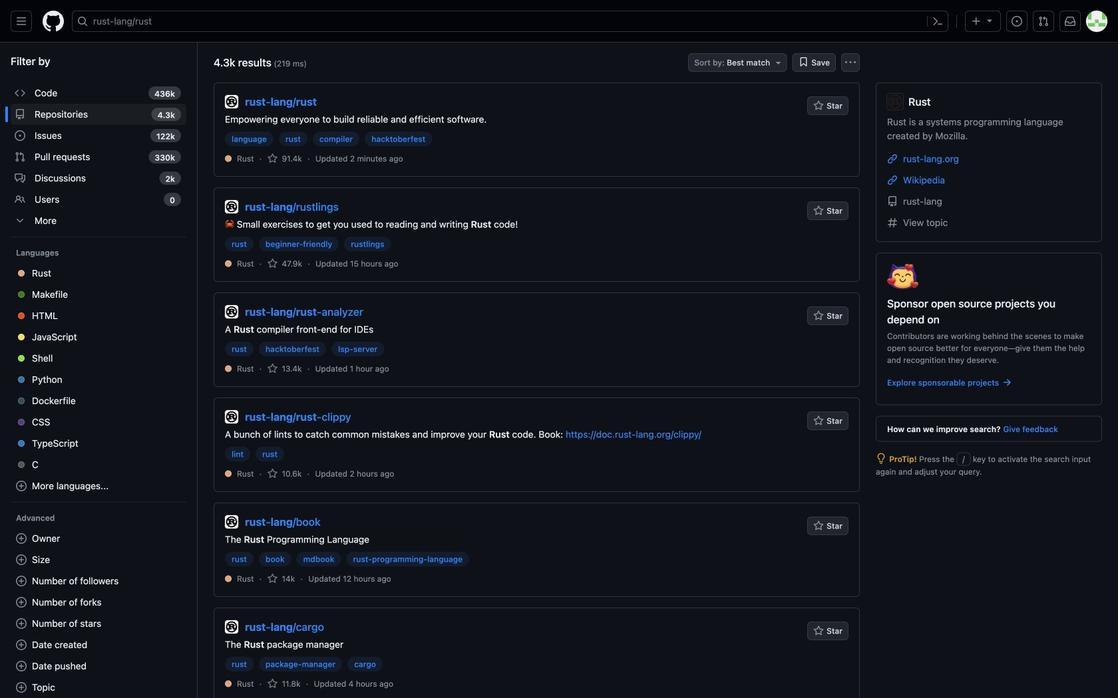 Task type: vqa. For each thing, say whether or not it's contained in the screenshot.
book image
no



Task type: locate. For each thing, give the bounding box(es) containing it.
3 plus circle image from the top
[[16, 598, 27, 608]]

4 plus circle image from the top
[[16, 683, 27, 694]]

rust language element
[[237, 153, 254, 165], [237, 258, 254, 270], [237, 363, 254, 375], [237, 468, 254, 480], [237, 573, 254, 585], [237, 679, 254, 691]]

plus circle image
[[16, 534, 27, 545], [16, 555, 27, 566], [16, 619, 27, 630], [16, 683, 27, 694]]

rust image
[[887, 94, 903, 110]]

plus image
[[971, 16, 982, 27]]

region
[[0, 43, 197, 699]]

sc 9kayk9 0 image
[[15, 88, 25, 99], [15, 109, 25, 120], [15, 130, 25, 141], [15, 152, 25, 162], [267, 153, 278, 164], [15, 173, 25, 184], [15, 194, 25, 205], [267, 259, 278, 269], [267, 364, 278, 374], [1002, 378, 1013, 388], [267, 469, 278, 480], [267, 679, 278, 690]]

5 plus circle image from the top
[[16, 662, 27, 672]]

3 plus circle image from the top
[[16, 619, 27, 630]]

plus circle image
[[16, 481, 27, 492], [16, 576, 27, 587], [16, 598, 27, 608], [16, 640, 27, 651], [16, 662, 27, 672]]

1 rust language element from the top
[[237, 153, 254, 165]]

link image
[[887, 154, 898, 164]]

3 rust language element from the top
[[237, 363, 254, 375]]

open column options image
[[845, 57, 856, 68]]

issue opened image
[[1012, 16, 1022, 27]]

draggable pane splitter slider
[[196, 43, 199, 699]]

notifications image
[[1065, 16, 1076, 27]]

repo image
[[887, 196, 898, 207]]

4 rust language element from the top
[[237, 468, 254, 480]]

link image
[[887, 175, 898, 186]]

sc 9kayk9 0 image
[[798, 57, 809, 67], [15, 216, 25, 226], [876, 454, 887, 464], [267, 574, 278, 585]]

git pull request image
[[1038, 16, 1049, 27]]



Task type: describe. For each thing, give the bounding box(es) containing it.
homepage image
[[43, 11, 64, 32]]

2 plus circle image from the top
[[16, 555, 27, 566]]

6 rust language element from the top
[[237, 679, 254, 691]]

package icon image
[[887, 264, 919, 290]]

1 plus circle image from the top
[[16, 481, 27, 492]]

4 plus circle image from the top
[[16, 640, 27, 651]]

hash image
[[887, 218, 898, 228]]

2 rust language element from the top
[[237, 258, 254, 270]]

2 plus circle image from the top
[[16, 576, 27, 587]]

5 rust language element from the top
[[237, 573, 254, 585]]

command palette image
[[933, 16, 943, 27]]

1 plus circle image from the top
[[16, 534, 27, 545]]

triangle down image
[[985, 15, 995, 26]]



